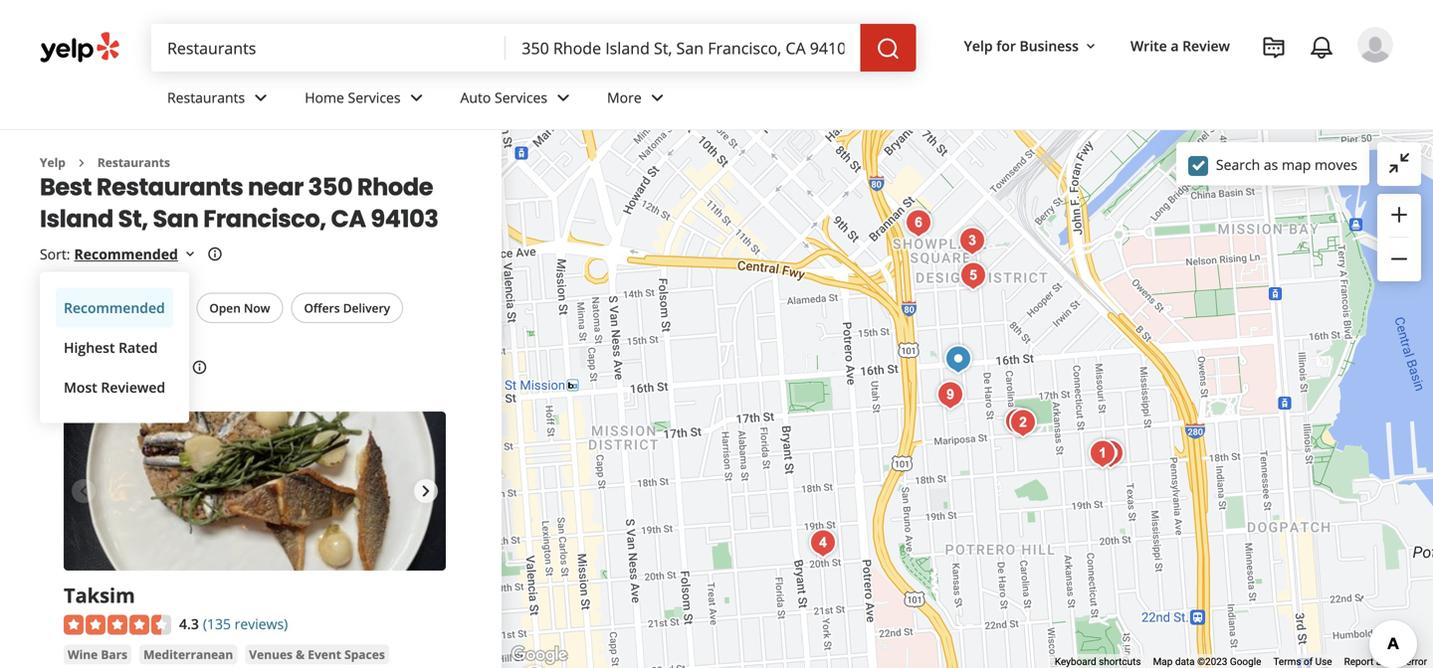 Task type: locate. For each thing, give the bounding box(es) containing it.
2 horizontal spatial 24 chevron down v2 image
[[646, 86, 670, 110]]

(135 reviews) link
[[203, 613, 288, 634]]

bottega image
[[515, 661, 554, 669]]

1 vertical spatial map
[[1384, 657, 1404, 668]]

0 horizontal spatial a
[[1171, 36, 1179, 55]]

yelp for business button
[[956, 28, 1107, 64]]

venues & event spaces
[[249, 647, 385, 663]]

recommended down st, at the top left
[[74, 245, 178, 264]]

24 chevron down v2 image
[[249, 86, 273, 110], [551, 86, 575, 110], [646, 86, 670, 110]]

0 horizontal spatial services
[[348, 88, 401, 107]]

16 info v2 image
[[207, 247, 223, 263], [192, 360, 208, 376]]

recommended button
[[74, 245, 198, 264]]

24 chevron down v2 image inside auto services link
[[551, 86, 575, 110]]

yelp for business
[[964, 36, 1079, 55]]

24 chevron down v2 image inside restaurants link
[[249, 86, 273, 110]]

yelp left 16 chevron right v2 icon
[[40, 154, 66, 171]]

search as map moves
[[1216, 155, 1358, 174]]

services right auto
[[495, 88, 547, 107]]

restaurants link
[[151, 72, 289, 129], [97, 154, 170, 171]]

16 chevron down v2 image inside recommended popup button
[[182, 247, 198, 263]]

none field near
[[522, 37, 845, 59]]

yelp for yelp link
[[40, 154, 66, 171]]

sponsored
[[40, 357, 126, 379]]

yelp left for
[[964, 36, 993, 55]]

services
[[348, 88, 401, 107], [495, 88, 547, 107]]

keyboard shortcuts
[[1055, 657, 1141, 668]]

map data ©2023 google
[[1153, 657, 1262, 668]]

collapse map image
[[1388, 151, 1411, 175]]

0 vertical spatial 16 info v2 image
[[207, 247, 223, 263]]

16 chevron down v2 image right business
[[1083, 39, 1099, 54]]

previous image
[[72, 480, 96, 503]]

ca
[[331, 202, 366, 236]]

offers delivery button
[[291, 293, 403, 323]]

recommended up highest rated button in the left of the page
[[64, 299, 165, 317]]

1 vertical spatial yelp
[[40, 154, 66, 171]]

yelp inside 'yelp for business' button
[[964, 36, 993, 55]]

write a review link
[[1123, 28, 1238, 64]]

now
[[244, 300, 270, 316]]

most reviewed
[[64, 378, 165, 397]]

map
[[1153, 657, 1173, 668]]

wine bars button
[[64, 645, 131, 665]]

a right write
[[1171, 36, 1179, 55]]

as
[[1264, 155, 1278, 174]]

use
[[1316, 657, 1332, 668]]

0 vertical spatial recommended
[[74, 245, 178, 264]]

reviewed
[[101, 378, 165, 397]]

report
[[1344, 657, 1374, 668]]

0 horizontal spatial 24 chevron down v2 image
[[249, 86, 273, 110]]

350
[[308, 171, 353, 204]]

1 none field from the left
[[167, 37, 490, 59]]

near
[[248, 171, 304, 204]]

0 vertical spatial 16 chevron down v2 image
[[1083, 39, 1099, 54]]

projects image
[[1262, 36, 1286, 60]]

24 chevron down v2 image left home
[[249, 86, 273, 110]]

next level burger image
[[931, 376, 970, 416]]

spaces
[[345, 647, 385, 663]]

16 info v2 image right results in the left of the page
[[192, 360, 208, 376]]

dumpling time image
[[953, 221, 992, 261]]

24 chevron down v2 image
[[405, 86, 429, 110]]

0 horizontal spatial none field
[[167, 37, 490, 59]]

1 horizontal spatial services
[[495, 88, 547, 107]]

auto
[[460, 88, 491, 107]]

Near text field
[[522, 37, 845, 59]]

search image
[[877, 37, 900, 61]]

services for auto services
[[495, 88, 547, 107]]

1 horizontal spatial 24 chevron down v2 image
[[551, 86, 575, 110]]

map
[[1282, 155, 1311, 174], [1384, 657, 1404, 668]]

1 horizontal spatial none field
[[522, 37, 845, 59]]

error
[[1406, 657, 1427, 668]]

16 chevron down v2 image
[[1083, 39, 1099, 54], [182, 247, 198, 263]]

1 horizontal spatial map
[[1384, 657, 1404, 668]]

home services
[[305, 88, 401, 107]]

business categories element
[[151, 72, 1394, 129]]

sponsored results
[[40, 357, 188, 379]]

none field up the more 'link'
[[522, 37, 845, 59]]

None search field
[[151, 24, 920, 72]]

google
[[1230, 657, 1262, 668]]

24 chevron down v2 image right more
[[646, 86, 670, 110]]

1 24 chevron down v2 image from the left
[[249, 86, 273, 110]]

1 services from the left
[[348, 88, 401, 107]]

2 none field from the left
[[522, 37, 845, 59]]

16 chevron down v2 image inside 'yelp for business' button
[[1083, 39, 1099, 54]]

la connessa image
[[998, 403, 1038, 442]]

a right report
[[1376, 657, 1382, 668]]

1 vertical spatial recommended
[[64, 299, 165, 317]]

none field find
[[167, 37, 490, 59]]

venues
[[249, 647, 293, 663]]

map right as
[[1282, 155, 1311, 174]]

0 vertical spatial a
[[1171, 36, 1179, 55]]

filters group
[[40, 293, 407, 324]]

map left error
[[1384, 657, 1404, 668]]

restaurants
[[167, 88, 245, 107], [97, 154, 170, 171], [96, 171, 243, 204]]

0 horizontal spatial yelp
[[40, 154, 66, 171]]

None field
[[167, 37, 490, 59], [522, 37, 845, 59]]

zoom out image
[[1388, 247, 1411, 271]]

2 services from the left
[[495, 88, 547, 107]]

1 horizontal spatial yelp
[[964, 36, 993, 55]]

highest
[[64, 338, 115, 357]]

terms of use link
[[1274, 657, 1332, 668]]

24 chevron down v2 image for auto services
[[551, 86, 575, 110]]

data
[[1175, 657, 1195, 668]]

best restaurants near 350 rhode island st, san francisco, ca 94103
[[40, 171, 438, 236]]

offers
[[304, 300, 340, 316]]

16 info v2 image up the open
[[207, 247, 223, 263]]

a for write
[[1171, 36, 1179, 55]]

more
[[607, 88, 642, 107]]

services left 24 chevron down v2 icon
[[348, 88, 401, 107]]

recommended for recommended popup button
[[74, 245, 178, 264]]

taksim link
[[64, 582, 135, 609]]

3 24 chevron down v2 image from the left
[[646, 86, 670, 110]]

24 chevron down v2 image right the auto services
[[551, 86, 575, 110]]

24 chevron down v2 image inside the more 'link'
[[646, 86, 670, 110]]

recommended
[[74, 245, 178, 264], [64, 299, 165, 317]]

0 horizontal spatial map
[[1282, 155, 1311, 174]]

sort:
[[40, 245, 70, 264]]

0 vertical spatial yelp
[[964, 36, 993, 55]]

reviews)
[[235, 615, 288, 634]]

1 horizontal spatial a
[[1376, 657, 1382, 668]]

16 chevron down v2 image down san at the top of page
[[182, 247, 198, 263]]

bars
[[101, 647, 127, 663]]

delivery
[[343, 300, 390, 316]]

review
[[1183, 36, 1230, 55]]

24 chevron down v2 image for restaurants
[[249, 86, 273, 110]]

0 horizontal spatial 16 chevron down v2 image
[[182, 247, 198, 263]]

1 horizontal spatial 16 chevron down v2 image
[[1083, 39, 1099, 54]]

16 filter v2 image
[[57, 301, 73, 317]]

yelp
[[964, 36, 993, 55], [40, 154, 66, 171]]

16 chevron down v2 image for yelp for business
[[1083, 39, 1099, 54]]

24 chevron down v2 image for more
[[646, 86, 670, 110]]

none field up home
[[167, 37, 490, 59]]

recommended for recommended button
[[64, 299, 165, 317]]

recommended inside button
[[64, 299, 165, 317]]

most
[[64, 378, 97, 397]]

0 vertical spatial map
[[1282, 155, 1311, 174]]

group
[[1378, 194, 1421, 282]]

2 24 chevron down v2 image from the left
[[551, 86, 575, 110]]

slideshow element
[[64, 412, 446, 571]]

1 vertical spatial restaurants link
[[97, 154, 170, 171]]

rated
[[119, 338, 158, 357]]

1 vertical spatial a
[[1376, 657, 1382, 668]]

a
[[1171, 36, 1179, 55], [1376, 657, 1382, 668]]

1 vertical spatial 16 chevron down v2 image
[[182, 247, 198, 263]]



Task type: vqa. For each thing, say whether or not it's contained in the screenshot.
Google
yes



Task type: describe. For each thing, give the bounding box(es) containing it.
16 chevron right v2 image
[[73, 155, 89, 171]]

lost resort image
[[803, 524, 843, 564]]

notifications image
[[1310, 36, 1334, 60]]

4.3 link
[[179, 613, 199, 634]]

search
[[1216, 155, 1260, 174]]

map region
[[293, 0, 1433, 669]]

wine
[[68, 647, 98, 663]]

Find text field
[[167, 37, 490, 59]]

wine bars link
[[64, 645, 131, 665]]

open now
[[209, 300, 270, 316]]

venues & event spaces link
[[245, 645, 389, 665]]

event
[[308, 647, 341, 663]]

louie's original image
[[1003, 404, 1043, 443]]

mediterranean
[[143, 647, 233, 663]]

recommended button
[[56, 288, 173, 328]]

open
[[209, 300, 241, 316]]

home services link
[[289, 72, 444, 129]]

chez maman east image
[[1083, 434, 1123, 474]]

bob b. image
[[1358, 27, 1394, 63]]

highest rated
[[64, 338, 158, 357]]

4.3 star rating image
[[64, 616, 171, 636]]

home
[[305, 88, 344, 107]]

mediterranean link
[[139, 645, 237, 665]]

terms
[[1274, 657, 1301, 668]]

of
[[1304, 657, 1313, 668]]

rhode
[[357, 171, 433, 204]]

yelp link
[[40, 154, 66, 171]]

1 vertical spatial 16 info v2 image
[[192, 360, 208, 376]]

best
[[40, 171, 92, 204]]

for
[[997, 36, 1016, 55]]

moves
[[1315, 155, 1358, 174]]

(135
[[203, 615, 231, 634]]

keyboard shortcuts button
[[1055, 656, 1141, 669]]

user actions element
[[948, 25, 1421, 147]]

94103
[[371, 202, 438, 236]]

map for moves
[[1282, 155, 1311, 174]]

wine bars
[[68, 647, 127, 663]]

open now button
[[196, 293, 283, 323]]

report a map error
[[1344, 657, 1427, 668]]

report a map error link
[[1344, 657, 1427, 668]]

auto services
[[460, 88, 547, 107]]

parker potrero image
[[1091, 434, 1131, 474]]

map for error
[[1384, 657, 1404, 668]]

services for home services
[[348, 88, 401, 107]]

restaurants inside best restaurants near 350 rhode island st, san francisco, ca 94103
[[96, 171, 243, 204]]

16 chevron down v2 image for recommended
[[182, 247, 198, 263]]

write a review
[[1131, 36, 1230, 55]]

highest rated button
[[56, 328, 173, 368]]

zoom in image
[[1388, 203, 1411, 227]]

&
[[296, 647, 305, 663]]

st,
[[118, 202, 148, 236]]

results
[[129, 357, 188, 379]]

4.3
[[179, 615, 199, 634]]

a for report
[[1376, 657, 1382, 668]]

island
[[40, 202, 113, 236]]

most reviewed button
[[56, 368, 173, 408]]

more link
[[591, 72, 686, 129]]

auto services link
[[444, 72, 591, 129]]

business
[[1020, 36, 1079, 55]]

keyboard
[[1055, 657, 1097, 668]]

taksim
[[64, 582, 135, 609]]

restaurants inside business categories element
[[167, 88, 245, 107]]

all button
[[44, 293, 108, 324]]

next image
[[414, 480, 438, 503]]

all
[[81, 300, 95, 316]]

(135 reviews)
[[203, 615, 288, 634]]

hardwood bar & smokery image
[[899, 204, 939, 243]]

yelp for yelp for business
[[964, 36, 993, 55]]

shortcuts
[[1099, 657, 1141, 668]]

francisco,
[[203, 202, 326, 236]]

mediterranean button
[[139, 645, 237, 665]]

write
[[1131, 36, 1167, 55]]

0 vertical spatial restaurants link
[[151, 72, 289, 129]]

terms of use
[[1274, 657, 1332, 668]]

google image
[[507, 643, 572, 669]]

offers delivery
[[304, 300, 390, 316]]

venues & event spaces button
[[245, 645, 389, 665]]

©2023
[[1198, 657, 1228, 668]]

san
[[153, 202, 199, 236]]

rosemary & pine image
[[954, 256, 993, 296]]



